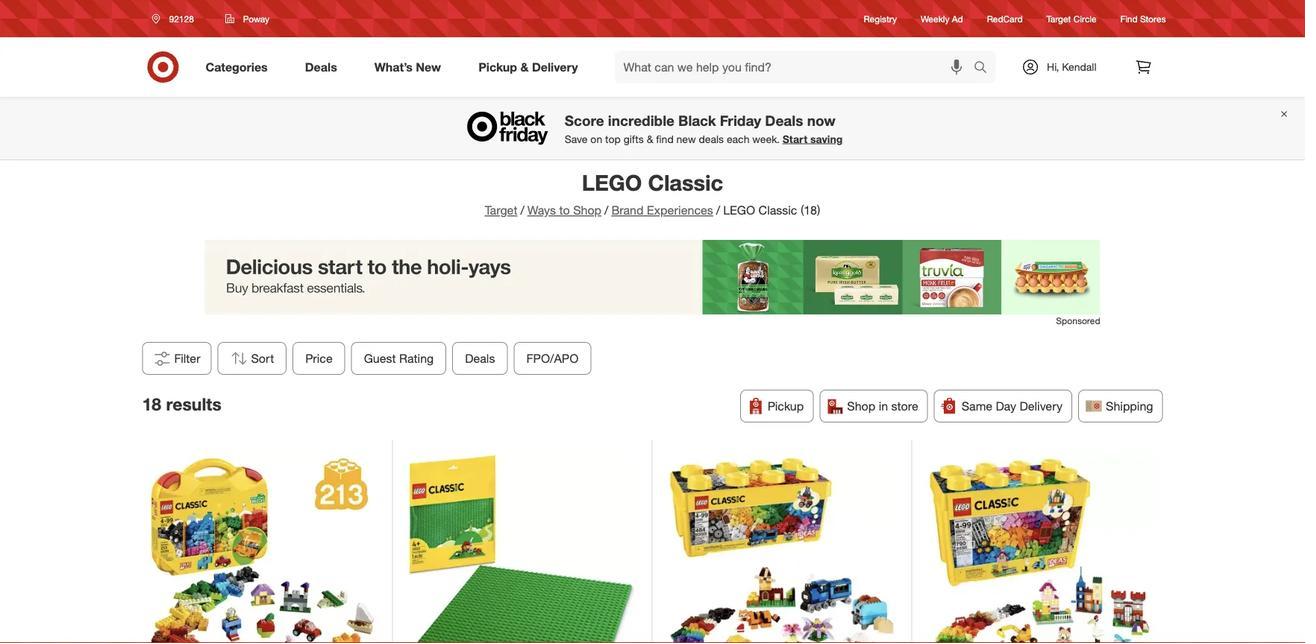 Task type: describe. For each thing, give the bounding box(es) containing it.
sponsored
[[1056, 316, 1100, 327]]

target inside lego classic target / ways to shop / brand experiences / lego classic (18)
[[485, 203, 517, 218]]

kendall
[[1062, 60, 1097, 74]]

incredible
[[608, 112, 674, 129]]

delivery for pickup & delivery
[[532, 60, 578, 74]]

pickup for pickup
[[768, 399, 804, 414]]

score incredible black friday deals now save on top gifts & find new deals each week. start saving
[[565, 112, 843, 146]]

price
[[305, 351, 333, 366]]

sort
[[251, 351, 274, 366]]

to
[[559, 203, 570, 218]]

stores
[[1140, 13, 1166, 24]]

same day delivery
[[962, 399, 1063, 414]]

find stores link
[[1121, 12, 1166, 25]]

what's
[[374, 60, 413, 74]]

same
[[962, 399, 993, 414]]

ways
[[527, 203, 556, 218]]

weekly ad
[[921, 13, 963, 24]]

search
[[967, 61, 1003, 76]]

shop in store
[[847, 399, 918, 414]]

fpo/apo
[[526, 351, 579, 366]]

categories
[[206, 60, 268, 74]]

1 horizontal spatial lego
[[723, 203, 755, 218]]

in
[[879, 399, 888, 414]]

each
[[727, 133, 750, 146]]

day
[[996, 399, 1016, 414]]

brand experiences link
[[611, 203, 713, 218]]

gifts
[[624, 133, 644, 146]]

deals inside score incredible black friday deals now save on top gifts & find new deals each week. start saving
[[765, 112, 803, 129]]

what's new link
[[362, 51, 460, 84]]

deals for deals link
[[305, 60, 337, 74]]

pickup button
[[740, 390, 814, 423]]

registry
[[864, 13, 897, 24]]

guest rating button
[[351, 343, 446, 375]]

target circle link
[[1047, 12, 1097, 25]]

find stores
[[1121, 13, 1166, 24]]

deals
[[699, 133, 724, 146]]

& inside pickup & delivery link
[[520, 60, 529, 74]]

ways to shop link
[[527, 203, 601, 218]]

start
[[783, 133, 808, 146]]

store
[[891, 399, 918, 414]]

0 vertical spatial classic
[[648, 169, 723, 196]]

pickup for pickup & delivery
[[478, 60, 517, 74]]

92128
[[169, 13, 194, 24]]

advertisement region
[[205, 240, 1100, 315]]

search button
[[967, 51, 1003, 87]]

deals for deals button
[[465, 351, 495, 366]]

18
[[142, 394, 161, 415]]

92128 button
[[142, 5, 210, 32]]

brand
[[611, 203, 644, 218]]

1 / from the left
[[520, 203, 524, 218]]

filter button
[[142, 343, 212, 375]]

new
[[677, 133, 696, 146]]

fpo/apo button
[[514, 343, 591, 375]]



Task type: vqa. For each thing, say whether or not it's contained in the screenshot.
search button at top
yes



Task type: locate. For each thing, give the bounding box(es) containing it.
/ left brand
[[604, 203, 608, 218]]

pickup
[[478, 60, 517, 74], [768, 399, 804, 414]]

shop
[[573, 203, 601, 218], [847, 399, 875, 414]]

shipping button
[[1078, 390, 1163, 423]]

on
[[591, 133, 602, 146]]

/ left ways
[[520, 203, 524, 218]]

new
[[416, 60, 441, 74]]

1 horizontal spatial pickup
[[768, 399, 804, 414]]

&
[[520, 60, 529, 74], [647, 133, 653, 146]]

delivery inside same day delivery button
[[1020, 399, 1063, 414]]

categories link
[[193, 51, 286, 84]]

18 results
[[142, 394, 221, 415]]

friday
[[720, 112, 761, 129]]

3 / from the left
[[716, 203, 720, 218]]

target circle
[[1047, 13, 1097, 24]]

lego right experiences
[[723, 203, 755, 218]]

shop inside lego classic target / ways to shop / brand experiences / lego classic (18)
[[573, 203, 601, 218]]

same day delivery button
[[934, 390, 1072, 423]]

week.
[[752, 133, 780, 146]]

delivery
[[532, 60, 578, 74], [1020, 399, 1063, 414]]

0 horizontal spatial lego
[[582, 169, 642, 196]]

lego up brand
[[582, 169, 642, 196]]

lego classic creative suitcase 10713 image
[[148, 456, 378, 644], [148, 456, 378, 644]]

1 horizontal spatial classic
[[759, 203, 797, 218]]

1 horizontal spatial /
[[604, 203, 608, 218]]

filter
[[174, 351, 200, 366]]

deals left what's at the left of page
[[305, 60, 337, 74]]

top
[[605, 133, 621, 146]]

now
[[807, 112, 836, 129]]

0 horizontal spatial classic
[[648, 169, 723, 196]]

0 vertical spatial &
[[520, 60, 529, 74]]

2 horizontal spatial deals
[[765, 112, 803, 129]]

lego classic medium creative brick box building toys for creative play, kids creative kit 10696 image
[[667, 456, 897, 644], [667, 456, 897, 644]]

0 horizontal spatial shop
[[573, 203, 601, 218]]

hi, kendall
[[1047, 60, 1097, 74]]

deals inside button
[[465, 351, 495, 366]]

0 vertical spatial delivery
[[532, 60, 578, 74]]

0 vertical spatial deals
[[305, 60, 337, 74]]

0 vertical spatial target
[[1047, 13, 1071, 24]]

1 horizontal spatial delivery
[[1020, 399, 1063, 414]]

1 vertical spatial target
[[485, 203, 517, 218]]

redcard
[[987, 13, 1023, 24]]

& inside score incredible black friday deals now save on top gifts & find new deals each week. start saving
[[647, 133, 653, 146]]

registry link
[[864, 12, 897, 25]]

shop inside button
[[847, 399, 875, 414]]

poway button
[[216, 5, 279, 32]]

sort button
[[218, 343, 287, 375]]

hi,
[[1047, 60, 1059, 74]]

lego classic green baseplate 11023 building kit image
[[407, 456, 637, 644], [407, 456, 637, 644]]

price button
[[293, 343, 345, 375]]

1 vertical spatial pickup
[[768, 399, 804, 414]]

circle
[[1074, 13, 1097, 24]]

deals
[[305, 60, 337, 74], [765, 112, 803, 129], [465, 351, 495, 366]]

classic
[[648, 169, 723, 196], [759, 203, 797, 218]]

target left ways
[[485, 203, 517, 218]]

0 horizontal spatial delivery
[[532, 60, 578, 74]]

/ right experiences
[[716, 203, 720, 218]]

What can we help you find? suggestions appear below search field
[[615, 51, 978, 84]]

black
[[678, 112, 716, 129]]

/
[[520, 203, 524, 218], [604, 203, 608, 218], [716, 203, 720, 218]]

weekly ad link
[[921, 12, 963, 25]]

delivery up score
[[532, 60, 578, 74]]

2 vertical spatial deals
[[465, 351, 495, 366]]

shop in store button
[[820, 390, 928, 423]]

pickup & delivery
[[478, 60, 578, 74]]

ad
[[952, 13, 963, 24]]

guest
[[364, 351, 396, 366]]

1 vertical spatial lego
[[723, 203, 755, 218]]

what's new
[[374, 60, 441, 74]]

1 vertical spatial deals
[[765, 112, 803, 129]]

0 vertical spatial shop
[[573, 203, 601, 218]]

0 horizontal spatial /
[[520, 203, 524, 218]]

pickup inside button
[[768, 399, 804, 414]]

target left the circle
[[1047, 13, 1071, 24]]

0 vertical spatial pickup
[[478, 60, 517, 74]]

target link
[[485, 203, 517, 218]]

save
[[565, 133, 588, 146]]

deals button
[[452, 343, 508, 375]]

lego
[[582, 169, 642, 196], [723, 203, 755, 218]]

1 vertical spatial &
[[647, 133, 653, 146]]

0 horizontal spatial pickup
[[478, 60, 517, 74]]

shipping
[[1106, 399, 1153, 414]]

1 horizontal spatial shop
[[847, 399, 875, 414]]

delivery for same day delivery
[[1020, 399, 1063, 414]]

0 horizontal spatial deals
[[305, 60, 337, 74]]

guest rating
[[364, 351, 434, 366]]

redcard link
[[987, 12, 1023, 25]]

(18)
[[801, 203, 820, 218]]

1 horizontal spatial target
[[1047, 13, 1071, 24]]

deals link
[[292, 51, 356, 84]]

0 horizontal spatial &
[[520, 60, 529, 74]]

target inside "target circle" link
[[1047, 13, 1071, 24]]

target
[[1047, 13, 1071, 24], [485, 203, 517, 218]]

results
[[166, 394, 221, 415]]

rating
[[399, 351, 434, 366]]

shop left in at the right bottom
[[847, 399, 875, 414]]

2 / from the left
[[604, 203, 608, 218]]

deals up start
[[765, 112, 803, 129]]

experiences
[[647, 203, 713, 218]]

deals right rating
[[465, 351, 495, 366]]

1 vertical spatial classic
[[759, 203, 797, 218]]

delivery inside pickup & delivery link
[[532, 60, 578, 74]]

1 vertical spatial shop
[[847, 399, 875, 414]]

classic up experiences
[[648, 169, 723, 196]]

1 vertical spatial delivery
[[1020, 399, 1063, 414]]

saving
[[810, 133, 843, 146]]

find
[[1121, 13, 1138, 24]]

0 vertical spatial lego
[[582, 169, 642, 196]]

classic left (18)
[[759, 203, 797, 218]]

poway
[[243, 13, 269, 24]]

lego classic target / ways to shop / brand experiences / lego classic (18)
[[485, 169, 820, 218]]

pickup & delivery link
[[466, 51, 597, 84]]

delivery right day
[[1020, 399, 1063, 414]]

lego classic large creative brick box build your own creative toys, kids building kit 10698 image
[[927, 456, 1157, 644], [927, 456, 1157, 644]]

shop right to
[[573, 203, 601, 218]]

weekly
[[921, 13, 950, 24]]

0 horizontal spatial target
[[485, 203, 517, 218]]

find
[[656, 133, 674, 146]]

1 horizontal spatial &
[[647, 133, 653, 146]]

1 horizontal spatial deals
[[465, 351, 495, 366]]

score
[[565, 112, 604, 129]]

2 horizontal spatial /
[[716, 203, 720, 218]]



